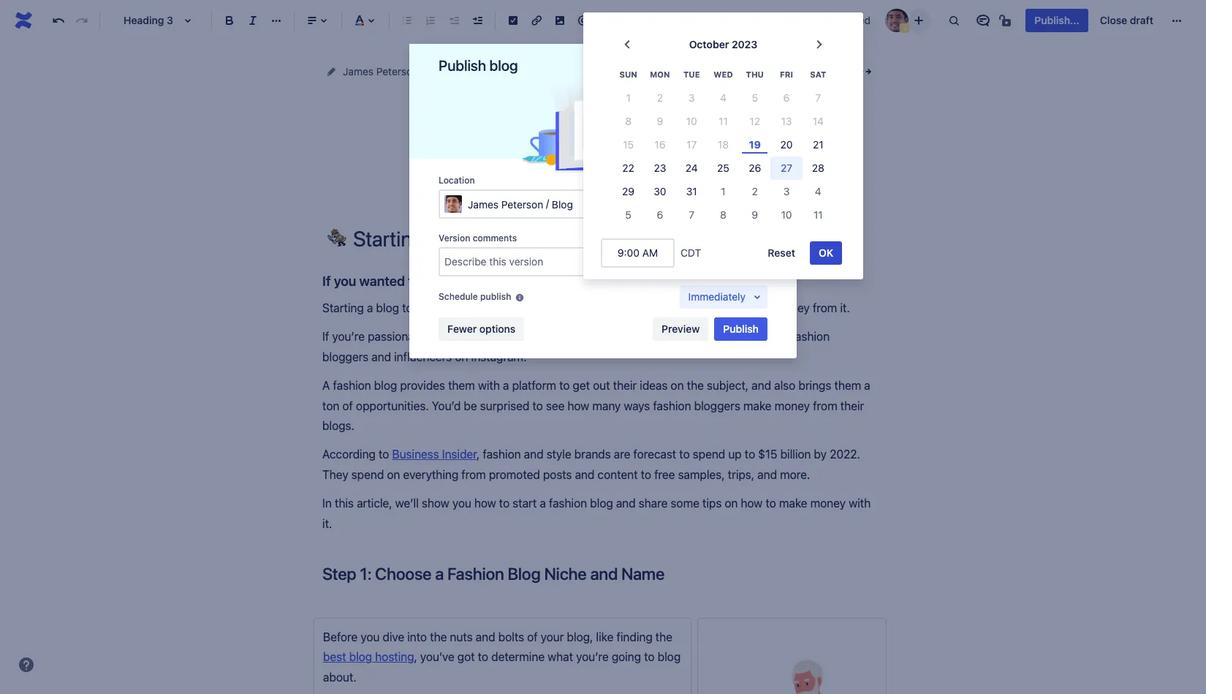 Task type: vqa. For each thing, say whether or not it's contained in the screenshot.
the blog within A fashion blog provides them with a platform to get out their ideas on the subject, and also brings them a ton of opportunities. You'd be surprised to see how many ways fashion bloggers make money from their blogs.
no



Task type: locate. For each thing, give the bounding box(es) containing it.
following
[[682, 330, 729, 343]]

1 vertical spatial james
[[468, 198, 499, 210]]

9 inside cell
[[657, 115, 664, 127]]

saved
[[842, 14, 871, 26]]

close draft
[[1101, 14, 1154, 26]]

19 button
[[740, 133, 771, 157]]

0 horizontal spatial 8
[[626, 115, 632, 127]]

ton
[[323, 399, 340, 412]]

how inside a fashion blog provides them with a platform to get out their ideas on the subject, and also brings them a ton of opportunities. you'd be surprised to see how many ways fashion bloggers make money from their blogs.
[[568, 399, 590, 412]]

them up you'd on the bottom
[[448, 379, 475, 392]]

mon
[[650, 69, 670, 79]]

0 horizontal spatial 10 button
[[676, 110, 708, 133]]

you up best blog hosting link
[[361, 630, 380, 644]]

1 vertical spatial ,
[[414, 651, 418, 664]]

1 inside 1 cell
[[626, 91, 631, 104]]

wanted
[[360, 273, 405, 289]]

11 button
[[708, 110, 740, 133], [803, 203, 835, 227]]

3 down the 27 cell
[[784, 185, 790, 197]]

0 vertical spatial with
[[478, 379, 500, 392]]

11 up 'ok'
[[814, 208, 823, 221]]

2 vertical spatial from
[[462, 468, 486, 481]]

7 inside cell
[[816, 91, 822, 104]]

2023
[[732, 38, 758, 50]]

2 for the leftmost 2 button
[[657, 91, 663, 104]]

close
[[1101, 14, 1128, 26]]

publish... button
[[1026, 9, 1089, 32]]

11
[[719, 115, 728, 127], [814, 208, 823, 221]]

1 vertical spatial 8 button
[[708, 203, 740, 227]]

1 down the 25 button
[[721, 185, 726, 197]]

billion
[[781, 448, 811, 461]]

row up "25"
[[613, 133, 835, 157]]

fashion right a
[[333, 379, 371, 392]]

row containing 5
[[613, 203, 835, 227]]

9 button up reset
[[740, 203, 771, 227]]

0 horizontal spatial of
[[343, 399, 353, 412]]

2 inside 'cell'
[[657, 91, 663, 104]]

0 vertical spatial 9
[[657, 115, 664, 127]]

make down subject,
[[744, 399, 772, 412]]

1 horizontal spatial you
[[361, 630, 380, 644]]

and up instagram.
[[502, 330, 522, 343]]

james for james peterson
[[343, 65, 374, 78]]

confluence image
[[12, 9, 35, 32]]

the inside a fashion blog provides them with a platform to get out their ideas on the subject, and also brings them a ton of opportunities. you'd be surprised to see how many ways fashion bloggers make money from their blogs.
[[687, 379, 704, 392]]

and
[[721, 301, 741, 314], [502, 330, 522, 343], [372, 350, 391, 363], [752, 379, 772, 392], [524, 448, 544, 461], [575, 468, 595, 481], [758, 468, 777, 481], [616, 497, 636, 510], [591, 564, 618, 584], [476, 630, 496, 644]]

publish inside button
[[724, 323, 759, 335]]

publish
[[439, 57, 486, 74], [724, 323, 759, 335]]

start
[[513, 497, 537, 510]]

0 vertical spatial 5
[[752, 91, 758, 104]]

11 button up 'ok'
[[803, 203, 835, 227]]

0 vertical spatial 3 button
[[676, 86, 708, 110]]

next month, november 2023 image
[[811, 36, 829, 53]]

1 vertical spatial peterson
[[502, 198, 544, 210]]

bloggers inside if you're passionate about fashion and style, you're probably already following the hottest fashion bloggers and influencers on instagram.
[[323, 350, 369, 363]]

2 vertical spatial you
[[361, 630, 380, 644]]

3 button down the 27
[[771, 180, 803, 203]]

on right ideas
[[671, 379, 684, 392]]

1 row from the top
[[613, 62, 835, 86]]

spend down according
[[352, 468, 384, 481]]

7 button
[[803, 86, 835, 110], [676, 203, 708, 227]]

1
[[626, 91, 631, 104], [721, 185, 726, 197]]

with inside "in this article, we'll show you how to start a fashion blog and share some tips on how to make money with it."
[[849, 497, 871, 510]]

1 vertical spatial 2 button
[[740, 180, 771, 203]]

you for dive
[[361, 630, 380, 644]]

james right move this blog image
[[343, 65, 374, 78]]

1 horizontal spatial 7 button
[[803, 86, 835, 110]]

blog right /
[[552, 198, 573, 210]]

according
[[323, 448, 376, 461]]

9:00 am
[[618, 246, 658, 259]]

you inside before you dive into the nuts and bolts of your blog, like finding the best blog hosting
[[361, 630, 380, 644]]

instagram.
[[471, 350, 527, 363]]

peterson left blog link
[[377, 65, 419, 78]]

the right finding on the right of page
[[656, 630, 673, 644]]

of
[[343, 399, 353, 412], [527, 630, 538, 644]]

mention image
[[575, 12, 592, 29]]

best blog hosting link
[[323, 651, 414, 664]]

row down october 2023
[[613, 62, 835, 86]]

money up hottest
[[775, 301, 810, 314]]

26
[[749, 162, 762, 174]]

1 vertical spatial if
[[323, 330, 329, 343]]

10 for bottommost 10 button
[[782, 208, 793, 221]]

bolts
[[499, 630, 524, 644]]

of inside a fashion blog provides them with a platform to get out their ideas on the subject, and also brings them a ton of opportunities. you'd be surprised to see how many ways fashion bloggers make money from their blogs.
[[343, 399, 353, 412]]

1 horizontal spatial 6 button
[[771, 86, 803, 110]]

11 down 4 cell
[[719, 115, 728, 127]]

1 horizontal spatial with
[[849, 497, 871, 510]]

1 horizontal spatial 9 button
[[740, 203, 771, 227]]

you're down starting
[[332, 330, 365, 343]]

2 down the 26 button
[[752, 185, 758, 197]]

16
[[655, 138, 666, 151]]

it. down in
[[323, 517, 332, 530]]

you up starting
[[334, 273, 356, 289]]

from inside , fashion and style brands are forecast to spend up to $15 billion by 2022. they spend on everything from promoted posts and content to free samples, trips, and more.
[[462, 468, 486, 481]]

3 cell
[[676, 86, 708, 110]]

19
[[749, 138, 761, 151]]

0 horizontal spatial 1
[[626, 91, 631, 104]]

0 vertical spatial 8
[[626, 115, 632, 127]]

peterson for james peterson / blog
[[502, 198, 544, 210]]

1 down sun
[[626, 91, 631, 104]]

3
[[689, 91, 695, 104], [784, 185, 790, 197]]

6 down 30 button
[[657, 208, 664, 221]]

blog inside , you've got to determine what you're going to blog about.
[[658, 651, 681, 664]]

6 button
[[771, 86, 803, 110], [645, 203, 676, 227]]

fashion right hottest
[[792, 330, 830, 343]]

0 vertical spatial if
[[323, 273, 331, 289]]

a right starting
[[367, 301, 373, 314]]

11 for the rightmost 11 button
[[814, 208, 823, 221]]

2 down mon
[[657, 91, 663, 104]]

1 vertical spatial 5 button
[[613, 203, 645, 227]]

peterson left /
[[502, 198, 544, 210]]

about.
[[323, 671, 357, 684]]

1 horizontal spatial peterson
[[502, 198, 544, 210]]

1 vertical spatial their
[[841, 399, 865, 412]]

hosting
[[375, 651, 414, 664]]

0 vertical spatial bloggers
[[323, 350, 369, 363]]

1 vertical spatial of
[[527, 630, 538, 644]]

peterson inside james peterson link
[[377, 65, 419, 78]]

1 vertical spatial bloggers
[[695, 399, 741, 412]]

1 for 1 button to the left
[[626, 91, 631, 104]]

on down about
[[455, 350, 468, 363]]

0 horizontal spatial be
[[464, 399, 477, 412]]

1 horizontal spatial 8 button
[[708, 203, 740, 227]]

14 cell
[[803, 110, 835, 133]]

, inside , fashion and style brands are forecast to spend up to $15 billion by 2022. they spend on everything from promoted posts and content to free samples, trips, and more.
[[477, 448, 480, 461]]

28
[[812, 162, 825, 174]]

you right show
[[453, 497, 472, 510]]

1 vertical spatial 5
[[626, 208, 632, 221]]

the
[[468, 273, 488, 289], [553, 273, 573, 289], [732, 330, 749, 343], [687, 379, 704, 392], [430, 630, 447, 644], [656, 630, 673, 644]]

10 button right edit page location image
[[771, 203, 803, 227]]

20
[[781, 138, 793, 151]]

fashion down ideas
[[653, 399, 692, 412]]

2 vertical spatial money
[[811, 497, 846, 510]]

1 horizontal spatial 5 button
[[740, 86, 771, 110]]

Version comments field
[[440, 249, 767, 275]]

0 vertical spatial money
[[775, 301, 810, 314]]

on inside "in this article, we'll show you how to start a fashion blog and share some tips on how to make money with it."
[[725, 497, 738, 510]]

how left start
[[475, 497, 496, 510]]

move this blog image
[[325, 66, 337, 78]]

row down wed
[[613, 86, 835, 110]]

blog inside a fashion blog provides them with a platform to get out their ideas on the subject, and also brings them a ton of opportunities. you'd be surprised to see how many ways fashion bloggers make money from their blogs.
[[374, 379, 397, 392]]

1 vertical spatial 1
[[721, 185, 726, 197]]

to up the schedule
[[452, 273, 465, 289]]

7 down "31" button
[[689, 208, 695, 221]]

tue
[[684, 69, 700, 79]]

8 button left edit page location image
[[708, 203, 740, 227]]

8
[[626, 115, 632, 127], [720, 208, 727, 221]]

0 horizontal spatial them
[[448, 379, 475, 392]]

toggle schedule publish dialog image
[[749, 288, 767, 306]]

like
[[596, 630, 614, 644]]

wed
[[714, 69, 733, 79]]

8 left edit page location image
[[720, 208, 727, 221]]

bullet list ⌘⇧8 image
[[399, 12, 416, 29]]

0 vertical spatial it.
[[841, 301, 850, 314]]

dive
[[383, 630, 405, 644]]

bloggers down subject,
[[695, 399, 741, 412]]

4 cell
[[708, 86, 740, 110]]

0 vertical spatial 5 button
[[740, 86, 771, 110]]

1 horizontal spatial 2
[[752, 185, 758, 197]]

1 vertical spatial 9 button
[[740, 203, 771, 227]]

8 down 1 cell
[[626, 115, 632, 127]]

immediately button
[[680, 285, 768, 309]]

29
[[622, 185, 635, 197]]

blog right best
[[349, 651, 372, 664]]

see
[[546, 399, 565, 412]]

james inside the james peterson / blog
[[468, 198, 499, 210]]

on inside a fashion blog provides them with a platform to get out their ideas on the subject, and also brings them a ton of opportunities. you'd be surprised to see how many ways fashion bloggers make money from their blogs.
[[671, 379, 684, 392]]

5 button for 5 cell
[[740, 86, 771, 110]]

1 horizontal spatial 11
[[814, 208, 823, 221]]

5 row from the top
[[613, 157, 835, 180]]

blog inside "main content area, start typing to enter text." text field
[[508, 564, 541, 584]]

skip
[[424, 273, 449, 289]]

row
[[613, 62, 835, 86], [613, 86, 835, 110], [613, 110, 835, 133], [613, 133, 835, 157], [613, 157, 835, 180], [613, 180, 835, 203], [613, 203, 835, 227]]

0 vertical spatial make
[[744, 301, 772, 314]]

insider
[[442, 448, 477, 461]]

11 cell
[[708, 110, 740, 133]]

october 2023 grid
[[613, 62, 835, 227]]

1 horizontal spatial 6
[[784, 91, 790, 104]]

0 horizontal spatial ,
[[414, 651, 418, 664]]

peterson
[[377, 65, 419, 78], [502, 198, 544, 210]]

11 inside cell
[[719, 115, 728, 127]]

9 for the bottom 9 button
[[752, 208, 759, 221]]

9 button
[[645, 110, 676, 133], [740, 203, 771, 227]]

on right tips
[[725, 497, 738, 510]]

, for best blog hosting
[[414, 651, 418, 664]]

1 button down sun
[[613, 86, 645, 110]]

step 1: choose a fashion blog niche and name
[[323, 564, 665, 584]]

1 horizontal spatial james
[[468, 198, 499, 210]]

4 button down 28
[[803, 180, 835, 203]]

, for business insider
[[477, 448, 480, 461]]

9 down the 26 button
[[752, 208, 759, 221]]

the left subject,
[[687, 379, 704, 392]]

10 inside 10 cell
[[687, 115, 698, 127]]

before
[[323, 630, 358, 644]]

3 button
[[676, 86, 708, 110], [771, 180, 803, 203]]

0 vertical spatial 7
[[816, 91, 822, 104]]

24 button
[[676, 157, 708, 180]]

a inside "in this article, we'll show you how to start a fashion blog and share some tips on how to make money with it."
[[540, 497, 546, 510]]

0 vertical spatial of
[[343, 399, 353, 412]]

and right the nuts
[[476, 630, 496, 644]]

14
[[813, 115, 824, 127]]

if inside if you're passionate about fashion and style, you're probably already following the hottest fashion bloggers and influencers on instagram.
[[323, 330, 329, 343]]

edit page location image
[[745, 195, 762, 213]]

1 horizontal spatial 9
[[752, 208, 759, 221]]

2 if from the top
[[323, 330, 329, 343]]

1 vertical spatial 6
[[657, 208, 664, 221]]

2 button down mon
[[645, 86, 676, 110]]

0 horizontal spatial 5 button
[[613, 203, 645, 227]]

2 button down 26
[[740, 180, 771, 203]]

0 vertical spatial 1
[[626, 91, 631, 104]]

1 vertical spatial 8
[[720, 208, 727, 221]]

you're down blog,
[[576, 651, 609, 664]]

12 cell
[[740, 110, 771, 133]]

name
[[622, 564, 665, 584]]

2 vertical spatial make
[[780, 497, 808, 510]]

peterson inside the james peterson / blog
[[502, 198, 544, 210]]

8 for the bottommost 8 button
[[720, 208, 727, 221]]

1:
[[360, 564, 372, 584]]

7 for 7 button to the left
[[689, 208, 695, 221]]

0 vertical spatial spend
[[693, 448, 726, 461]]

blog up opportunities.
[[374, 379, 397, 392]]

1 vertical spatial 10
[[782, 208, 793, 221]]

opportunities.
[[356, 399, 429, 412]]

blog left niche
[[508, 564, 541, 584]]

ok
[[819, 246, 834, 259]]

5 down the 29 button
[[626, 208, 632, 221]]

13
[[782, 115, 792, 127]]

you for wanted
[[334, 273, 356, 289]]

11 button up the 18
[[708, 110, 740, 133]]

1 vertical spatial 1 button
[[708, 180, 740, 203]]

5 up the 12
[[752, 91, 758, 104]]

preview button
[[653, 317, 709, 341]]

0 vertical spatial peterson
[[377, 65, 419, 78]]

bloggers up a
[[323, 350, 369, 363]]

25 button
[[708, 157, 740, 180]]

a right brings
[[865, 379, 871, 392]]

3 row from the top
[[613, 110, 835, 133]]

4 for 4 button to the right
[[815, 185, 822, 197]]

0 vertical spatial you
[[334, 273, 356, 289]]

6 down fri
[[784, 91, 790, 104]]

from inside a fashion blog provides them with a platform to get out their ideas on the subject, and also brings them a ton of opportunities. you'd be surprised to see how many ways fashion bloggers make money from their blogs.
[[813, 399, 838, 412]]

20 button
[[771, 133, 803, 157]]

3 down tue
[[689, 91, 695, 104]]

4 row from the top
[[613, 133, 835, 157]]

blog,
[[567, 630, 593, 644]]

8 for 8 button to the top
[[626, 115, 632, 127]]

6 cell
[[771, 86, 803, 110]]

publish down outdent ⇧tab image
[[439, 57, 486, 74]]

to left see
[[533, 399, 543, 412]]

0 horizontal spatial 9 button
[[645, 110, 676, 133]]

publish down toggle schedule publish dialog icon
[[724, 323, 759, 335]]

2 them from the left
[[835, 379, 862, 392]]

be inside a fashion blog provides them with a platform to get out their ideas on the subject, and also brings them a ton of opportunities. you'd be surprised to see how many ways fashion bloggers make money from their blogs.
[[464, 399, 477, 412]]

and inside a fashion blog provides them with a platform to get out their ideas on the subject, and also brings them a ton of opportunities. you'd be surprised to see how many ways fashion bloggers make money from their blogs.
[[752, 379, 772, 392]]

italic ⌘i image
[[244, 12, 262, 29]]

money
[[775, 301, 810, 314], [775, 399, 810, 412], [811, 497, 846, 510]]

of left your
[[527, 630, 538, 644]]

0 horizontal spatial 11 button
[[708, 110, 740, 133]]

0 horizontal spatial peterson
[[377, 65, 419, 78]]

6 inside cell
[[784, 91, 790, 104]]

8 button up 15
[[613, 110, 645, 133]]

21 button
[[803, 133, 835, 157]]

samples,
[[678, 468, 725, 481]]

close publish modal image
[[750, 59, 768, 76]]

5 cell
[[740, 86, 771, 110]]

and inside before you dive into the nuts and bolts of your blog, like finding the best blog hosting
[[476, 630, 496, 644]]

fashion inside "in this article, we'll show you how to start a fashion blog and share some tips on how to make money with it."
[[549, 497, 587, 510]]

but
[[567, 301, 584, 314]]

money down by
[[811, 497, 846, 510]]

7 button down 31
[[676, 203, 708, 227]]

0 horizontal spatial 3
[[689, 91, 695, 104]]

0 vertical spatial 10
[[687, 115, 698, 127]]

11 for the topmost 11 button
[[719, 115, 728, 127]]

6 row from the top
[[613, 180, 835, 203]]

1 horizontal spatial how
[[568, 399, 590, 412]]

10 right edit page location image
[[782, 208, 793, 221]]

it. down ok button
[[841, 301, 850, 314]]

Blog post title text field
[[353, 227, 878, 251]]

1 horizontal spatial ,
[[477, 448, 480, 461]]

am
[[643, 246, 658, 259]]

18 cell
[[708, 133, 740, 157]]

from down brings
[[813, 399, 838, 412]]

row containing 22
[[613, 157, 835, 180]]

from down ok button
[[813, 301, 838, 314]]

1 horizontal spatial 3
[[784, 185, 790, 197]]

0 horizontal spatial with
[[478, 379, 500, 392]]

0 vertical spatial 2 button
[[645, 86, 676, 110]]

$15
[[759, 448, 778, 461]]

4 for leftmost 4 button
[[720, 91, 727, 104]]

row down "25"
[[613, 180, 835, 203]]

starting
[[323, 301, 364, 314]]

0 horizontal spatial 8 button
[[613, 110, 645, 133]]

schedule publish
[[439, 291, 512, 302]]

2 row from the top
[[613, 86, 835, 110]]

, inside , you've got to determine what you're going to blog about.
[[414, 651, 418, 664]]

1 horizontal spatial 5
[[752, 91, 758, 104]]

2 horizontal spatial how
[[741, 497, 763, 510]]

4 inside cell
[[720, 91, 727, 104]]

be down isn't.
[[646, 301, 659, 314]]

blog inside "in this article, we'll show you how to start a fashion blog and share some tips on how to make money with it."
[[590, 497, 613, 510]]

what
[[548, 651, 573, 664]]

28 button
[[803, 157, 835, 180]]

1 horizontal spatial 4
[[815, 185, 822, 197]]

also
[[775, 379, 796, 392]]

9 button up 16
[[645, 110, 676, 133]]

to up samples,
[[680, 448, 690, 461]]

1 if from the top
[[323, 273, 331, 289]]

bloggers inside a fashion blog provides them with a platform to get out their ideas on the subject, and also brings them a ton of opportunities. you'd be surprised to see how many ways fashion bloggers make money from their blogs.
[[695, 399, 741, 412]]

on down according to business insider
[[387, 468, 400, 481]]

fashion down posts
[[549, 497, 587, 510]]

30 button
[[645, 180, 676, 203]]

action item image
[[505, 12, 522, 29]]

row group
[[613, 86, 835, 227]]

0 vertical spatial 4
[[720, 91, 727, 104]]

, fashion and style brands are forecast to spend up to $15 billion by 2022. they spend on everything from promoted posts and content to free samples, trips, and more.
[[323, 448, 864, 481]]

blog down outdent ⇧tab image
[[436, 65, 457, 78]]

1 horizontal spatial be
[[646, 301, 659, 314]]

1 horizontal spatial it.
[[841, 301, 850, 314]]

the left hottest
[[732, 330, 749, 343]]

0 horizontal spatial publish
[[439, 57, 486, 74]]

comments
[[473, 233, 517, 244]]

ways
[[624, 399, 650, 412]]

1 horizontal spatial 10 button
[[771, 203, 803, 227]]

0 horizontal spatial you
[[334, 273, 356, 289]]

1 for the rightmost 1 button
[[721, 185, 726, 197]]

8 inside cell
[[626, 115, 632, 127]]

row down 31
[[613, 203, 835, 227]]

2 horizontal spatial you
[[453, 497, 472, 510]]

make down the more.
[[780, 497, 808, 510]]

article,
[[357, 497, 392, 510]]

7 row from the top
[[613, 203, 835, 227]]

0 horizontal spatial james
[[343, 65, 374, 78]]

with up surprised
[[478, 379, 500, 392]]

no,
[[607, 273, 626, 289]]

how down trips,
[[741, 497, 763, 510]]

make inside "in this article, we'll show you how to start a fashion blog and share some tips on how to make money with it."
[[780, 497, 808, 510]]

undo ⌘z image
[[50, 12, 67, 29]]

0 vertical spatial 9 button
[[645, 110, 676, 133]]

0 horizontal spatial their
[[613, 379, 637, 392]]

0 horizontal spatial 7
[[689, 208, 695, 221]]

27 button
[[771, 157, 803, 180]]

on
[[455, 350, 468, 363], [671, 379, 684, 392], [387, 468, 400, 481], [725, 497, 738, 510]]

23
[[654, 162, 667, 174]]

emoji image
[[598, 12, 616, 29]]

be
[[646, 301, 659, 314], [464, 399, 477, 412]]

0 horizontal spatial it.
[[323, 517, 332, 530]]

5 button up the 12
[[740, 86, 771, 110]]



Task type: describe. For each thing, give the bounding box(es) containing it.
to left free
[[641, 468, 652, 481]]

thu
[[746, 69, 764, 79]]

2 cell
[[645, 86, 676, 110]]

1 them from the left
[[448, 379, 475, 392]]

/
[[546, 197, 549, 209]]

pretty
[[446, 301, 477, 314]]

into
[[408, 630, 427, 644]]

determine
[[492, 651, 545, 664]]

with inside a fashion blog provides them with a platform to get out their ideas on the subject, and also brings them a ton of opportunities. you'd be surprised to see how many ways fashion bloggers make money from their blogs.
[[478, 379, 500, 392]]

if you're passionate about fashion and style, you're probably already following the hottest fashion bloggers and influencers on instagram.
[[323, 330, 833, 363]]

according to business insider
[[323, 448, 477, 461]]

link image
[[528, 12, 546, 29]]

reset
[[768, 246, 796, 259]]

1 horizontal spatial 11 button
[[803, 203, 835, 227]]

1 horizontal spatial 4 button
[[803, 180, 835, 203]]

up
[[729, 448, 742, 461]]

to right 'up'
[[745, 448, 756, 461]]

if for if you're passionate about fashion and style, you're probably already following the hottest fashion bloggers and influencers on instagram.
[[323, 330, 329, 343]]

many
[[593, 399, 621, 412]]

1 horizontal spatial 3 button
[[771, 180, 803, 203]]

6 for top 6 button
[[784, 91, 790, 104]]

31
[[687, 185, 698, 197]]

peterson for james peterson
[[377, 65, 419, 78]]

layouts image
[[645, 12, 663, 29]]

6 for bottom 6 button
[[657, 208, 664, 221]]

16 button
[[645, 133, 676, 157]]

blog down action item icon
[[490, 57, 518, 74]]

21
[[813, 138, 824, 151]]

bold ⌘b image
[[221, 12, 238, 29]]

23 button
[[645, 157, 676, 180]]

money inside a fashion blog provides them with a platform to get out their ideas on the subject, and also brings them a ton of opportunities. you'd be surprised to see how many ways fashion bloggers make money from their blogs.
[[775, 399, 810, 412]]

5 inside cell
[[752, 91, 758, 104]]

and right niche
[[591, 564, 618, 584]]

the right in
[[553, 273, 573, 289]]

to left get
[[560, 379, 570, 392]]

0 vertical spatial 10 button
[[676, 110, 708, 133]]

nuts
[[450, 630, 473, 644]]

publish button
[[715, 317, 768, 341]]

content
[[598, 468, 638, 481]]

0 vertical spatial 6 button
[[771, 86, 803, 110]]

make page full-width image
[[856, 63, 874, 80]]

you're inside , you've got to determine what you're going to blog about.
[[576, 651, 609, 664]]

title,
[[576, 273, 604, 289]]

a fashion blog provides them with a platform to get out their ideas on the subject, and also brings them a ton of opportunities. you'd be surprised to see how many ways fashion bloggers make money from their blogs.
[[323, 379, 874, 432]]

13 cell
[[771, 110, 803, 133]]

9:00
[[618, 246, 640, 259]]

1 cell
[[613, 86, 645, 110]]

13 button
[[771, 110, 803, 133]]

free
[[655, 468, 675, 481]]

1 horizontal spatial their
[[841, 399, 865, 412]]

0 horizontal spatial 4 button
[[708, 86, 740, 110]]

fewer
[[448, 323, 477, 335]]

1 vertical spatial 10 button
[[771, 203, 803, 227]]

version comments
[[439, 233, 517, 244]]

surprised
[[480, 399, 530, 412]]

row containing 15
[[613, 133, 835, 157]]

1 vertical spatial 6 button
[[645, 203, 676, 227]]

answer
[[491, 273, 536, 289]]

table image
[[622, 12, 639, 29]]

of inside before you dive into the nuts and bolts of your blog, like finding the best blog hosting
[[527, 630, 538, 644]]

10 for top 10 button
[[687, 115, 698, 127]]

1 vertical spatial 3
[[784, 185, 790, 197]]

12 button
[[740, 110, 771, 133]]

the inside if you're passionate about fashion and style, you're probably already following the hottest fashion bloggers and influencers on instagram.
[[732, 330, 749, 343]]

close draft button
[[1092, 9, 1163, 32]]

blog inside before you dive into the nuts and bolts of your blog, like finding the best blog hosting
[[349, 651, 372, 664]]

in
[[323, 497, 332, 510]]

0 vertical spatial 11 button
[[708, 110, 740, 133]]

12
[[750, 115, 761, 127]]

the up "schedule publish"
[[468, 273, 488, 289]]

row containing 8
[[613, 110, 835, 133]]

you're down the but
[[556, 330, 588, 343]]

outdent ⇧tab image
[[445, 12, 463, 29]]

niche
[[545, 564, 587, 584]]

sat
[[811, 69, 827, 79]]

best
[[323, 651, 346, 664]]

fewer options
[[448, 323, 516, 335]]

to down $15
[[766, 497, 777, 510]]

2 for the right 2 button
[[752, 185, 758, 197]]

row containing 1
[[613, 86, 835, 110]]

location
[[439, 175, 475, 186]]

15 button
[[613, 133, 645, 157]]

make inside a fashion blog provides them with a platform to get out their ideas on the subject, and also brings them a ton of opportunities. you'd be surprised to see how many ways fashion bloggers make money from their blogs.
[[744, 399, 772, 412]]

25
[[718, 162, 730, 174]]

0 horizontal spatial 7 button
[[676, 203, 708, 227]]

james peterson image
[[886, 9, 909, 32]]

16 cell
[[645, 133, 676, 157]]

0 vertical spatial 8 button
[[613, 110, 645, 133]]

fashion
[[448, 564, 504, 584]]

0 horizontal spatial 5
[[626, 208, 632, 221]]

0 vertical spatial blog
[[436, 65, 457, 78]]

3 inside the 3 cell
[[689, 91, 695, 104]]

platform
[[512, 379, 557, 392]]

7 cell
[[803, 86, 835, 110]]

brands
[[575, 448, 611, 461]]

you inside "in this article, we'll show you how to start a fashion blog and share some tips on how to make money with it."
[[453, 497, 472, 510]]

and up publish button
[[721, 301, 741, 314]]

add image, video, or file image
[[551, 12, 569, 29]]

a up surprised
[[503, 379, 509, 392]]

tips
[[703, 497, 722, 510]]

7 for 7 button to the top
[[816, 91, 822, 104]]

publish for publish
[[724, 323, 759, 335]]

0 vertical spatial 7 button
[[803, 86, 835, 110]]

schedule publish element
[[680, 285, 768, 309]]

8 cell
[[613, 110, 645, 133]]

provides
[[400, 379, 445, 392]]

1 horizontal spatial 1 button
[[708, 180, 740, 203]]

1 horizontal spatial 2 button
[[740, 180, 771, 203]]

some
[[671, 497, 700, 510]]

james peterson
[[343, 65, 419, 78]]

5 button for row containing 5
[[613, 203, 645, 227]]

if for if you wanted to skip to the answer in the title, no, it isn't.
[[323, 273, 331, 289]]

draft
[[1131, 14, 1154, 26]]

publish blog
[[439, 57, 518, 74]]

blog link
[[436, 63, 457, 80]]

and left the style
[[524, 448, 544, 461]]

to left business on the bottom of page
[[379, 448, 389, 461]]

and down brands
[[575, 468, 595, 481]]

you've
[[421, 651, 455, 664]]

a
[[323, 379, 330, 392]]

17 button
[[676, 133, 708, 157]]

to left start
[[499, 497, 510, 510]]

schedule your publish for a future date. notifications will be sent when the page is published image
[[514, 292, 526, 304]]

a right choose
[[435, 564, 444, 584]]

confluence image
[[12, 9, 35, 32]]

indent tab image
[[469, 12, 486, 29]]

17 cell
[[676, 133, 708, 157]]

0 horizontal spatial spend
[[352, 468, 384, 481]]

schedule
[[439, 291, 478, 302]]

0 horizontal spatial 2 button
[[645, 86, 676, 110]]

to right got
[[478, 651, 489, 664]]

24
[[686, 162, 698, 174]]

probably
[[591, 330, 638, 343]]

trips,
[[728, 468, 755, 481]]

publish
[[481, 291, 512, 302]]

brings
[[799, 379, 832, 392]]

style,
[[525, 330, 553, 343]]

hard
[[605, 301, 629, 314]]

0 vertical spatial their
[[613, 379, 637, 392]]

redo ⌘⇧z image
[[73, 12, 91, 29]]

james peterson / blog
[[468, 197, 573, 210]]

and down passionate
[[372, 350, 391, 363]]

to right the hard
[[632, 301, 643, 314]]

style
[[547, 448, 572, 461]]

row group containing 1
[[613, 86, 835, 227]]

0 vertical spatial from
[[813, 301, 838, 314]]

15 cell
[[613, 133, 645, 157]]

to left skip on the left of page
[[408, 273, 421, 289]]

on inside if you're passionate about fashion and style, you're probably already following the hottest fashion bloggers and influencers on instagram.
[[455, 350, 468, 363]]

0 horizontal spatial how
[[475, 497, 496, 510]]

numbered list ⌘⇧7 image
[[422, 12, 440, 29]]

the up you've
[[430, 630, 447, 644]]

10 cell
[[676, 110, 708, 133]]

on inside , fashion and style brands are forecast to spend up to $15 billion by 2022. they spend on everything from promoted posts and content to free samples, trips, and more.
[[387, 468, 400, 481]]

money inside "in this article, we'll show you how to start a fashion blog and share some tips on how to make money with it."
[[811, 497, 846, 510]]

row containing 29
[[613, 180, 835, 203]]

ideas
[[640, 379, 668, 392]]

james for james peterson / blog
[[468, 198, 499, 210]]

everything
[[403, 468, 459, 481]]

about
[[428, 330, 458, 343]]

29 button
[[613, 180, 645, 203]]

fashion up instagram.
[[461, 330, 499, 343]]

22
[[623, 162, 635, 174]]

reset button
[[760, 241, 805, 265]]

0 horizontal spatial 1 button
[[613, 86, 645, 110]]

publish...
[[1035, 14, 1080, 26]]

you'd
[[432, 399, 461, 412]]

blog down wanted
[[376, 301, 399, 314]]

9 for top 9 button
[[657, 115, 664, 127]]

row containing sun
[[613, 62, 835, 86]]

blogs.
[[323, 419, 355, 432]]

and down $15
[[758, 468, 777, 481]]

, you've got to determine what you're going to blog about.
[[323, 651, 684, 684]]

in this article, we'll show you how to start a fashion blog and share some tips on how to make money with it.
[[323, 497, 874, 530]]

posts
[[543, 468, 572, 481]]

publish for publish blog
[[439, 57, 486, 74]]

it. inside "in this article, we'll show you how to start a fashion blog and share some tips on how to make money with it."
[[323, 517, 332, 530]]

and inside "in this article, we'll show you how to start a fashion blog and share some tips on how to make money with it."
[[616, 497, 636, 510]]

to right going
[[644, 651, 655, 664]]

fashion inside , fashion and style brands are forecast to spend up to $15 billion by 2022. they spend on everything from promoted posts and content to free samples, trips, and more.
[[483, 448, 521, 461]]

ok button
[[810, 241, 843, 265]]

october 2023
[[689, 38, 758, 50]]

step
[[323, 564, 357, 584]]

immediately
[[689, 290, 746, 303]]

9 cell
[[645, 110, 676, 133]]

we'll
[[395, 497, 419, 510]]

blog inside the james peterson / blog
[[552, 198, 573, 210]]

previous month, september 2023 image
[[619, 36, 636, 53]]

Main content area, start typing to enter text. text field
[[314, 273, 887, 694]]

27 cell
[[771, 157, 803, 180]]



